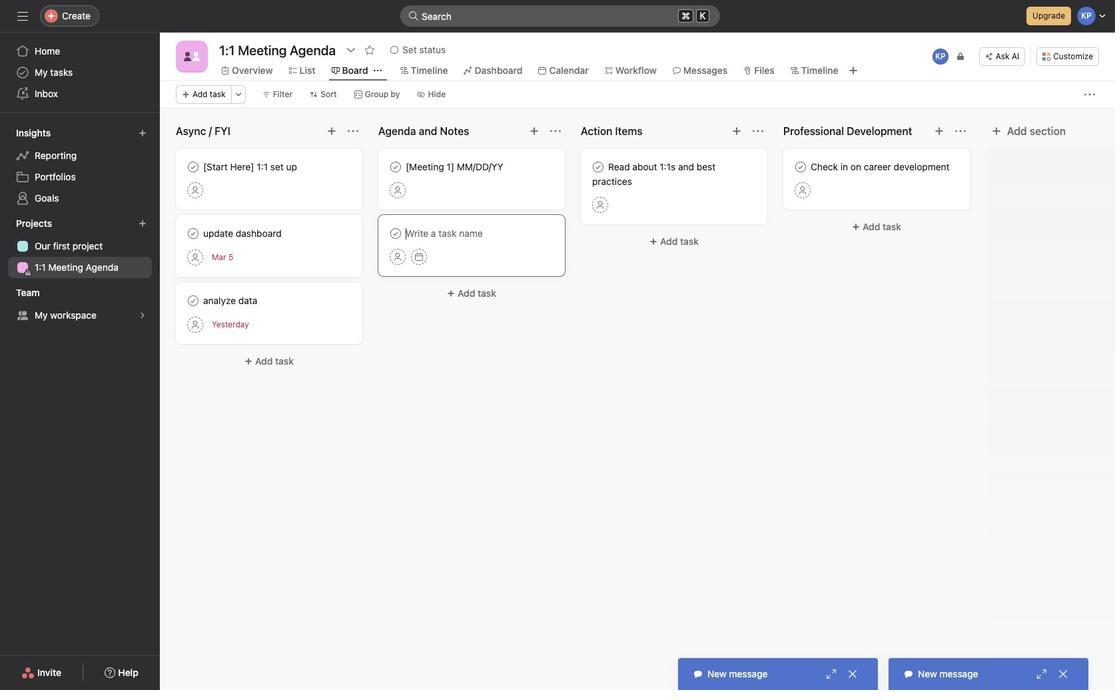 Task type: describe. For each thing, give the bounding box(es) containing it.
0 vertical spatial agenda
[[378, 125, 416, 137]]

mark complete checkbox for [meeting 1] mm/dd/yy
[[388, 159, 404, 175]]

dashboard
[[475, 65, 523, 76]]

1 timeline link from the left
[[400, 63, 448, 78]]

files
[[754, 65, 775, 76]]

analyze data
[[203, 295, 257, 306]]

add section button
[[986, 119, 1071, 143]]

mark complete image for agenda and notes
[[388, 159, 404, 175]]

k
[[700, 11, 706, 21]]

customize
[[1054, 51, 1093, 61]]

ask ai
[[996, 51, 1020, 61]]

mark complete checkbox for read about 1:1s and best practices
[[590, 159, 606, 175]]

new message for expand new message image
[[708, 669, 768, 680]]

action items
[[581, 125, 643, 137]]

customize button
[[1037, 47, 1099, 66]]

[meeting
[[406, 161, 444, 173]]

hide button
[[411, 85, 452, 104]]

filter
[[273, 89, 293, 99]]

agenda inside projects element
[[86, 262, 118, 273]]

3 add task image from the left
[[732, 126, 742, 137]]

new message for expand new message icon
[[918, 669, 978, 680]]

data
[[238, 295, 257, 306]]

team button
[[13, 284, 52, 302]]

[meeting 1] mm/dd/yy
[[406, 161, 503, 173]]

my tasks link
[[8, 62, 152, 83]]

add section
[[1007, 125, 1066, 137]]

career
[[864, 161, 891, 173]]

kp button
[[931, 47, 950, 66]]

insights
[[16, 127, 51, 139]]

my workspace link
[[8, 305, 152, 326]]

prominent image
[[408, 11, 419, 21]]

tab actions image
[[374, 67, 382, 75]]

goals link
[[8, 188, 152, 209]]

more section actions image for action items
[[753, 126, 764, 137]]

mark complete image for read about 1:1s and best practices
[[590, 159, 606, 175]]

board
[[342, 65, 368, 76]]

1:1 inside projects element
[[35, 262, 46, 273]]

yesterday button
[[212, 320, 249, 330]]

analyze
[[203, 295, 236, 306]]

in
[[841, 161, 848, 173]]

upgrade button
[[1027, 7, 1071, 25]]

board link
[[332, 63, 368, 78]]

close image for expand new message image
[[847, 670, 858, 680]]

insights element
[[0, 121, 160, 212]]

dashboard link
[[464, 63, 523, 78]]

home link
[[8, 41, 152, 62]]

overview link
[[221, 63, 273, 78]]

our first project link
[[8, 236, 152, 257]]

my for my workspace
[[35, 310, 48, 321]]

list link
[[289, 63, 316, 78]]

mm/dd/yy
[[457, 161, 503, 173]]

check
[[811, 161, 838, 173]]

1:1 meeting agenda
[[35, 262, 118, 273]]

set
[[270, 161, 284, 173]]

best
[[697, 161, 716, 173]]

more section actions image for professional development
[[955, 126, 966, 137]]

new project or portfolio image
[[139, 220, 147, 228]]

close image for expand new message icon
[[1058, 670, 1069, 680]]

5
[[229, 253, 234, 262]]

read about 1:1s and best practices
[[592, 161, 716, 187]]

kp
[[935, 51, 946, 61]]

section
[[1030, 125, 1066, 137]]

add inside the "add section" button
[[1007, 125, 1027, 137]]

inbox link
[[8, 83, 152, 105]]

messages
[[683, 65, 728, 76]]

1:1s
[[660, 161, 676, 173]]

up
[[286, 161, 297, 173]]

group
[[365, 89, 389, 99]]

mar 5
[[212, 253, 234, 262]]

workflow
[[615, 65, 657, 76]]

help
[[118, 668, 138, 679]]

team
[[16, 287, 40, 298]]

files link
[[744, 63, 775, 78]]

tasks
[[50, 67, 73, 78]]

my workspace
[[35, 310, 97, 321]]

agenda and notes
[[378, 125, 469, 137]]

yesterday
[[212, 320, 249, 330]]



Task type: locate. For each thing, give the bounding box(es) containing it.
project
[[72, 241, 103, 252]]

1 vertical spatial my
[[35, 310, 48, 321]]

mark complete image for professional development
[[793, 159, 809, 175]]

[start here] 1:1 set up
[[203, 161, 297, 173]]

mark complete checkbox for analyze data
[[185, 293, 201, 309]]

1 horizontal spatial 1:1
[[257, 161, 268, 173]]

about
[[633, 161, 657, 173]]

workspace
[[50, 310, 97, 321]]

2 my from the top
[[35, 310, 48, 321]]

timeline for second timeline link from left
[[801, 65, 838, 76]]

more section actions image down group by dropdown button
[[348, 126, 358, 137]]

mark complete checkbox left update
[[185, 226, 201, 242]]

1 new message from the left
[[708, 669, 768, 680]]

set status
[[402, 44, 446, 55]]

mark complete image left [meeting
[[388, 159, 404, 175]]

ask
[[996, 51, 1010, 61]]

2 new message from the left
[[918, 669, 978, 680]]

1 horizontal spatial more section actions image
[[753, 126, 764, 137]]

[start
[[203, 161, 228, 173]]

show options image
[[346, 45, 357, 55]]

2 horizontal spatial add task image
[[732, 126, 742, 137]]

1 vertical spatial agenda
[[86, 262, 118, 273]]

1 horizontal spatial timeline
[[801, 65, 838, 76]]

hide sidebar image
[[17, 11, 28, 21]]

1 horizontal spatial more section actions image
[[955, 126, 966, 137]]

None field
[[400, 5, 720, 27]]

0 horizontal spatial close image
[[847, 670, 858, 680]]

0 horizontal spatial new message
[[708, 669, 768, 680]]

calendar link
[[539, 63, 589, 78]]

portfolios link
[[8, 167, 152, 188]]

add tab image
[[848, 65, 858, 76]]

close image right expand new message image
[[847, 670, 858, 680]]

1 close image from the left
[[847, 670, 858, 680]]

teams element
[[0, 281, 160, 329]]

1 horizontal spatial close image
[[1058, 670, 1069, 680]]

⌘
[[682, 10, 690, 21]]

home
[[35, 45, 60, 57]]

more actions image down overview link
[[234, 91, 242, 99]]

task
[[210, 89, 226, 99], [883, 221, 901, 233], [680, 236, 699, 247], [478, 288, 496, 299], [275, 356, 294, 367]]

sort button
[[304, 85, 343, 104]]

messages link
[[673, 63, 728, 78]]

0 horizontal spatial timeline
[[411, 65, 448, 76]]

create button
[[40, 5, 99, 27]]

meeting
[[48, 262, 83, 273]]

timeline left add tab icon on the right top
[[801, 65, 838, 76]]

set status button
[[385, 41, 452, 59]]

mark complete checkbox for professional development
[[793, 159, 809, 175]]

close image
[[847, 670, 858, 680], [1058, 670, 1069, 680]]

new message
[[708, 669, 768, 680], [918, 669, 978, 680]]

overview
[[232, 65, 273, 76]]

Write a task name text field
[[390, 227, 554, 241]]

add to starred image
[[365, 45, 375, 55]]

2 horizontal spatial mark complete image
[[793, 159, 809, 175]]

async
[[176, 125, 206, 137]]

set
[[402, 44, 417, 55]]

and notes
[[419, 125, 469, 137]]

more actions image down customize
[[1085, 89, 1095, 100]]

1 horizontal spatial timeline link
[[791, 63, 838, 78]]

1 horizontal spatial new message
[[918, 669, 978, 680]]

Search tasks, projects, and more text field
[[400, 5, 720, 27]]

Mark complete checkbox
[[388, 159, 404, 175], [590, 159, 606, 175], [388, 226, 404, 242], [185, 293, 201, 309]]

filter button
[[256, 85, 299, 104]]

practices
[[592, 176, 632, 187]]

1 horizontal spatial add task image
[[529, 126, 540, 137]]

timeline down status on the left top of page
[[411, 65, 448, 76]]

0 horizontal spatial add task image
[[326, 126, 337, 137]]

more section actions image
[[550, 126, 561, 137], [955, 126, 966, 137]]

people image
[[184, 49, 200, 65]]

group by
[[365, 89, 400, 99]]

2 more section actions image from the left
[[955, 126, 966, 137]]

agenda down project
[[86, 262, 118, 273]]

2 close image from the left
[[1058, 670, 1069, 680]]

mark complete checkbox for async / fyi
[[185, 159, 201, 175]]

more section actions image for async / fyi
[[348, 126, 358, 137]]

Mark complete checkbox
[[185, 159, 201, 175], [793, 159, 809, 175], [185, 226, 201, 242]]

1 horizontal spatial more actions image
[[1085, 89, 1095, 100]]

timeline
[[411, 65, 448, 76], [801, 65, 838, 76]]

read
[[608, 161, 630, 173]]

1 vertical spatial 1:1
[[35, 262, 46, 273]]

and
[[678, 161, 694, 173]]

mar 5 button
[[212, 253, 234, 262]]

on
[[851, 161, 861, 173]]

global element
[[0, 33, 160, 113]]

new insights image
[[139, 129, 147, 137]]

add task image for / fyi
[[326, 126, 337, 137]]

agenda
[[378, 125, 416, 137], [86, 262, 118, 273]]

expand new message image
[[826, 670, 837, 680]]

dashboard
[[236, 228, 282, 239]]

calendar
[[549, 65, 589, 76]]

my down team dropdown button
[[35, 310, 48, 321]]

help button
[[96, 662, 147, 686]]

0 horizontal spatial mark complete image
[[185, 226, 201, 242]]

more section actions image right add task icon
[[955, 126, 966, 137]]

2 timeline from the left
[[801, 65, 838, 76]]

1 horizontal spatial mark complete image
[[388, 159, 404, 175]]

reporting
[[35, 150, 77, 161]]

0 vertical spatial 1:1
[[257, 161, 268, 173]]

projects
[[16, 218, 52, 229]]

timeline link
[[400, 63, 448, 78], [791, 63, 838, 78]]

my inside my tasks link
[[35, 67, 48, 78]]

mark complete image
[[185, 159, 201, 175], [590, 159, 606, 175], [388, 226, 404, 242], [185, 293, 201, 309]]

portfolios
[[35, 171, 76, 183]]

0 horizontal spatial more section actions image
[[348, 126, 358, 137]]

reporting link
[[8, 145, 152, 167]]

1:1 left the set
[[257, 161, 268, 173]]

1]
[[447, 161, 454, 173]]

inbox
[[35, 88, 58, 99]]

our first project
[[35, 241, 103, 252]]

mark complete image for analyze data
[[185, 293, 201, 309]]

my inside 'my workspace' link
[[35, 310, 48, 321]]

workflow link
[[605, 63, 657, 78]]

more section actions image left action items
[[550, 126, 561, 137]]

my left tasks
[[35, 67, 48, 78]]

1 more section actions image from the left
[[348, 126, 358, 137]]

update
[[203, 228, 233, 239]]

0 vertical spatial my
[[35, 67, 48, 78]]

more section actions image for agenda and notes
[[550, 126, 561, 137]]

mark complete checkbox left [start
[[185, 159, 201, 175]]

group by button
[[348, 85, 406, 104]]

add task image
[[934, 126, 945, 137]]

check in on career development
[[811, 161, 950, 173]]

more section actions image
[[348, 126, 358, 137], [753, 126, 764, 137]]

create
[[62, 10, 91, 21]]

0 horizontal spatial timeline link
[[400, 63, 448, 78]]

1 more section actions image from the left
[[550, 126, 561, 137]]

projects element
[[0, 212, 160, 281]]

mark complete checkbox left "check"
[[793, 159, 809, 175]]

2 timeline link from the left
[[791, 63, 838, 78]]

mark complete image for [start here] 1:1 set up
[[185, 159, 201, 175]]

2 add task image from the left
[[529, 126, 540, 137]]

sort
[[321, 89, 337, 99]]

first
[[53, 241, 70, 252]]

expand new message image
[[1037, 670, 1047, 680]]

timeline link down set status
[[400, 63, 448, 78]]

0 horizontal spatial more actions image
[[234, 91, 242, 99]]

1 horizontal spatial agenda
[[378, 125, 416, 137]]

add task image
[[326, 126, 337, 137], [529, 126, 540, 137], [732, 126, 742, 137]]

professional development
[[784, 125, 912, 137]]

more actions image
[[1085, 89, 1095, 100], [234, 91, 242, 99]]

1:1 down our
[[35, 262, 46, 273]]

upgrade
[[1033, 11, 1065, 21]]

/ fyi
[[209, 125, 230, 137]]

projects button
[[13, 215, 64, 233]]

timeline for first timeline link
[[411, 65, 448, 76]]

agenda down by
[[378, 125, 416, 137]]

1:1 meeting agenda link
[[8, 257, 152, 278]]

1 add task image from the left
[[326, 126, 337, 137]]

mark complete image left "check"
[[793, 159, 809, 175]]

here]
[[230, 161, 254, 173]]

close image right expand new message icon
[[1058, 670, 1069, 680]]

ask ai button
[[979, 47, 1026, 66]]

update dashboard
[[203, 228, 282, 239]]

1 my from the top
[[35, 67, 48, 78]]

invite
[[37, 668, 61, 679]]

2 more section actions image from the left
[[753, 126, 764, 137]]

status
[[419, 44, 446, 55]]

timeline link left add tab icon on the right top
[[791, 63, 838, 78]]

add task
[[193, 89, 226, 99], [863, 221, 901, 233], [660, 236, 699, 247], [458, 288, 496, 299], [255, 356, 294, 367]]

mark complete image
[[388, 159, 404, 175], [793, 159, 809, 175], [185, 226, 201, 242]]

1 timeline from the left
[[411, 65, 448, 76]]

mar
[[212, 253, 226, 262]]

goals
[[35, 193, 59, 204]]

my tasks
[[35, 67, 73, 78]]

0 horizontal spatial 1:1
[[35, 262, 46, 273]]

add task image for and notes
[[529, 126, 540, 137]]

invite button
[[13, 662, 70, 686]]

by
[[391, 89, 400, 99]]

1:1
[[257, 161, 268, 173], [35, 262, 46, 273]]

more section actions image down files 'link'
[[753, 126, 764, 137]]

0 horizontal spatial more section actions image
[[550, 126, 561, 137]]

0 horizontal spatial agenda
[[86, 262, 118, 273]]

see details, my workspace image
[[139, 312, 147, 320]]

my for my tasks
[[35, 67, 48, 78]]

add task button
[[176, 85, 232, 104], [784, 215, 970, 239], [581, 230, 768, 254], [378, 282, 565, 306], [176, 350, 362, 374]]

mark complete image left update
[[185, 226, 201, 242]]

list
[[300, 65, 316, 76]]

None text field
[[216, 38, 339, 62]]

ai
[[1012, 51, 1020, 61]]

add
[[193, 89, 208, 99], [1007, 125, 1027, 137], [863, 221, 880, 233], [660, 236, 678, 247], [458, 288, 475, 299], [255, 356, 273, 367]]

hide
[[428, 89, 446, 99]]



Task type: vqa. For each thing, say whether or not it's contained in the screenshot.
Add tab icon
yes



